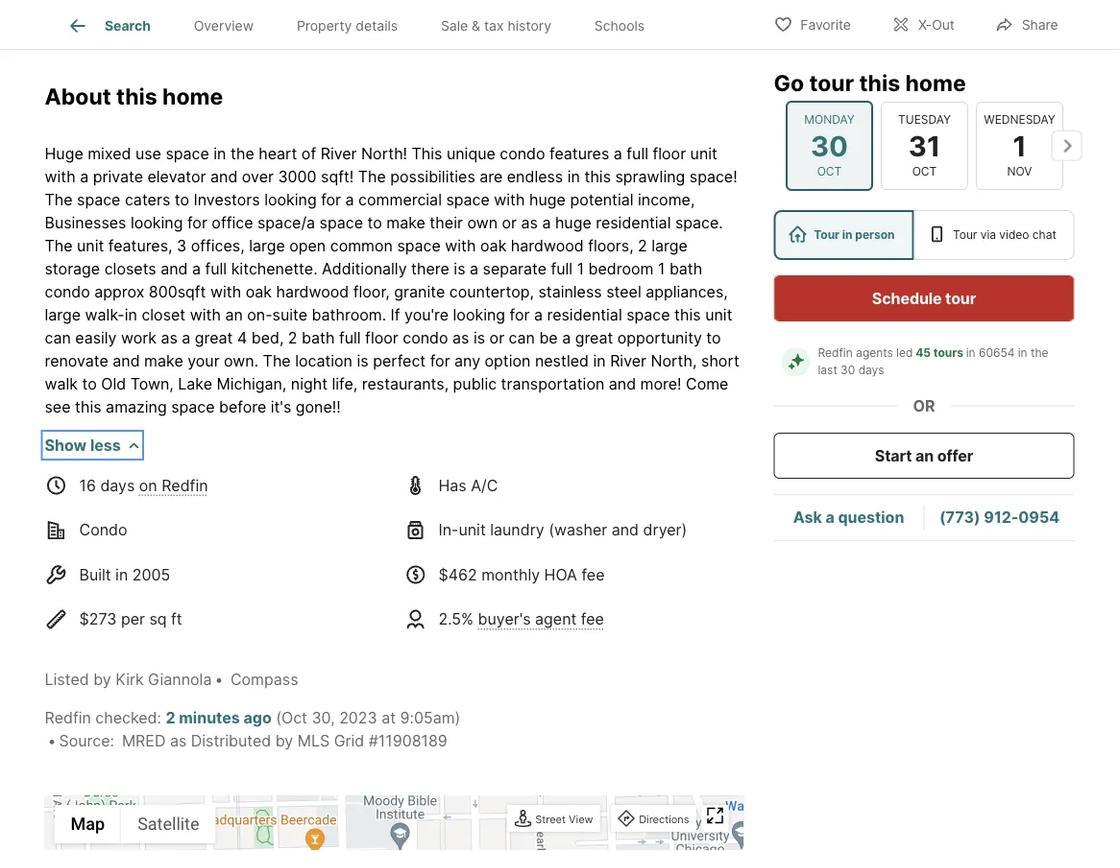 Task type: vqa. For each thing, say whether or not it's contained in the screenshot.
bottommost the How it's measured link
no



Task type: locate. For each thing, give the bounding box(es) containing it.
walk-
[[85, 305, 125, 324]]

show less button
[[45, 434, 140, 457]]

tuesday 31 oct
[[898, 113, 950, 179]]

0 vertical spatial days
[[858, 364, 884, 377]]

2 vertical spatial 2
[[166, 709, 175, 727]]

are
[[480, 167, 503, 186]]

the
[[358, 167, 386, 186], [45, 190, 73, 209], [45, 236, 73, 255], [263, 351, 291, 370]]

bath up location
[[302, 328, 335, 347]]

2 can from the left
[[509, 328, 535, 347]]

sale
[[441, 18, 468, 34]]

huge mixed use space in the heart of river north! this unique condo features a full floor unit with a private elevator and over 3000 sqft! the possibilities are endless in this sprawling space! the space caters to investors looking for a commercial space with huge potential income, businesses looking for office space/a space to make their own or as a huge residential space. the unit features, 3 offices, large open common space with oak hardwood floors, 2 large storage closets and a full kitchenette. additionally there is a separate full 1 bedroom 1 bath condo approx 800sqft with oak hardwood floor, granite countertop, stainless steel appliances, large walk-in closet with an on-suite bathroom. if you're looking for a residential space this unit can easily work as a great 4 bed, 2 bath full floor condo as is or can be a great opportunity to renovate and make your own. the location is perfect for any option nestled in river north, short walk to old town, lake michigan, night life, restaurants, public transportation and more! come see this amazing space before it's gone!!
[[45, 144, 739, 416]]

1 up appliances,
[[658, 259, 665, 278]]

the
[[230, 144, 254, 163], [1031, 346, 1049, 360]]

show less
[[45, 436, 121, 455]]

redfin up source: at bottom left
[[45, 709, 91, 727]]

2 vertical spatial redfin
[[45, 709, 91, 727]]

sale & tax history
[[441, 18, 551, 34]]

gone!!
[[296, 397, 341, 416]]

as
[[521, 213, 538, 232], [161, 328, 178, 347], [452, 328, 469, 347], [170, 732, 187, 750]]

0 horizontal spatial can
[[45, 328, 71, 347]]

0 vertical spatial an
[[225, 305, 243, 324]]

as inside redfin checked: 2 minutes ago (oct 30, 2023 at 9:05am) • source: mred as distributed by mls grid # 11908189
[[170, 732, 187, 750]]

is up life,
[[357, 351, 369, 370]]

by left the kirk
[[93, 670, 111, 689]]

tour left via
[[953, 228, 977, 242]]

a right features
[[614, 144, 622, 163]]

0 horizontal spatial oak
[[246, 282, 272, 301]]

0 vertical spatial or
[[502, 213, 517, 232]]

floor up sprawling
[[653, 144, 686, 163]]

make down commercial
[[386, 213, 425, 232]]

space down lake at top left
[[171, 397, 215, 416]]

to up the common
[[367, 213, 382, 232]]

an left offer
[[915, 447, 934, 465]]

full up sprawling
[[627, 144, 648, 163]]

list box containing tour in person
[[774, 210, 1074, 260]]

hardwood up separate
[[511, 236, 584, 255]]

schedule tour
[[872, 289, 976, 308]]

fee for $462 monthly hoa fee
[[582, 566, 605, 584]]

a down sqft!
[[345, 190, 354, 209]]

2 down listed by kirk giannola • compass
[[166, 709, 175, 727]]

11908189
[[378, 732, 447, 750]]

2 inside redfin checked: 2 minutes ago (oct 30, 2023 at 9:05am) • source: mred as distributed by mls grid # 11908189
[[166, 709, 175, 727]]

2 horizontal spatial condo
[[500, 144, 545, 163]]

looking up "space/a"
[[264, 190, 317, 209]]

2 down suite
[[288, 328, 297, 347]]

floor down if
[[365, 328, 398, 347]]

hardwood
[[511, 236, 584, 255], [276, 282, 349, 301]]

0 horizontal spatial floor
[[365, 328, 398, 347]]

oct inside "monday 30 oct"
[[817, 165, 841, 179]]

fee right agent
[[581, 610, 604, 629]]

home down overview tab
[[162, 83, 223, 110]]

space up there on the left
[[397, 236, 441, 255]]

granite
[[394, 282, 445, 301]]

1 great from the left
[[195, 328, 233, 347]]

separate
[[483, 259, 547, 278]]

menu bar
[[54, 806, 216, 844]]

space!
[[689, 167, 737, 186]]

large up kitchenette.
[[249, 236, 285, 255]]

1 vertical spatial •
[[48, 732, 56, 750]]

1 vertical spatial fee
[[581, 610, 604, 629]]

office
[[212, 213, 253, 232]]

0 horizontal spatial great
[[195, 328, 233, 347]]

tour left "person"
[[814, 228, 840, 242]]

4
[[237, 328, 247, 347]]

1 horizontal spatial by
[[275, 732, 293, 750]]

1 vertical spatial tour
[[945, 289, 976, 308]]

0 vertical spatial the
[[230, 144, 254, 163]]

1 vertical spatial an
[[915, 447, 934, 465]]

2 vertical spatial looking
[[453, 305, 505, 324]]

1 vertical spatial oak
[[246, 282, 272, 301]]

the right the 60654
[[1031, 346, 1049, 360]]

1 horizontal spatial hardwood
[[511, 236, 584, 255]]

oak up on-
[[246, 282, 272, 301]]

condo
[[79, 521, 127, 540]]

tour for schedule
[[945, 289, 976, 308]]

0 vertical spatial make
[[386, 213, 425, 232]]

this up use
[[116, 83, 157, 110]]

commercial
[[358, 190, 442, 209]]

details
[[356, 18, 398, 34]]

satellite
[[137, 815, 199, 835]]

2 up 'bedroom'
[[638, 236, 647, 255]]

1 up nov
[[1012, 129, 1026, 163]]

days down agents
[[858, 364, 884, 377]]

as right mred
[[170, 732, 187, 750]]

residential up floors,
[[596, 213, 671, 232]]

0 vertical spatial condo
[[500, 144, 545, 163]]

in left "person"
[[842, 228, 852, 242]]

1 horizontal spatial looking
[[264, 190, 317, 209]]

river up sqft!
[[320, 144, 357, 163]]

renovate
[[45, 351, 108, 370]]

0 horizontal spatial oct
[[817, 165, 841, 179]]

on
[[139, 476, 157, 495]]

wednesday 1 nov
[[983, 113, 1055, 179]]

1 horizontal spatial condo
[[403, 328, 448, 347]]

great
[[195, 328, 233, 347], [575, 328, 613, 347]]

2 vertical spatial condo
[[403, 328, 448, 347]]

0 horizontal spatial 2
[[166, 709, 175, 727]]

tab list
[[45, 0, 682, 49]]

tours
[[933, 346, 963, 360]]

1 vertical spatial days
[[100, 476, 135, 495]]

great up your
[[195, 328, 233, 347]]

1 horizontal spatial great
[[575, 328, 613, 347]]

mixed
[[88, 144, 131, 163]]

for
[[321, 190, 341, 209], [187, 213, 207, 232], [510, 305, 530, 324], [430, 351, 450, 370]]

in right the 60654
[[1018, 346, 1027, 360]]

source:
[[59, 732, 114, 750]]

1 horizontal spatial tour
[[945, 289, 976, 308]]

looking down countertop,
[[453, 305, 505, 324]]

1 horizontal spatial 1
[[658, 259, 665, 278]]

unit
[[690, 144, 717, 163], [77, 236, 104, 255], [705, 305, 732, 324], [459, 521, 486, 540]]

countertop,
[[449, 282, 534, 301]]

2
[[638, 236, 647, 255], [288, 328, 297, 347], [166, 709, 175, 727]]

1 vertical spatial 2
[[288, 328, 297, 347]]

0 horizontal spatial an
[[225, 305, 243, 324]]

next image
[[1051, 131, 1082, 161]]

1 horizontal spatial tour
[[953, 228, 977, 242]]

fee
[[582, 566, 605, 584], [581, 610, 604, 629]]

0 vertical spatial floor
[[653, 144, 686, 163]]

tab list containing search
[[45, 0, 682, 49]]

tour for tour via video chat
[[953, 228, 977, 242]]

1 oct from the left
[[817, 165, 841, 179]]

1 vertical spatial the
[[1031, 346, 1049, 360]]

oct inside tuesday 31 oct
[[912, 165, 936, 179]]

1 horizontal spatial make
[[386, 213, 425, 232]]

0 horizontal spatial •
[[48, 732, 56, 750]]

0 horizontal spatial condo
[[45, 282, 90, 301]]

in inside option
[[842, 228, 852, 242]]

redfin for agents
[[818, 346, 853, 360]]

agent
[[535, 610, 577, 629]]

can left be
[[509, 328, 535, 347]]

about
[[45, 83, 111, 110]]

by down (oct at the bottom
[[275, 732, 293, 750]]

tour up monday
[[809, 69, 854, 96]]

1 vertical spatial looking
[[131, 213, 183, 232]]

0 vertical spatial •
[[215, 670, 223, 689]]

condo up endless
[[500, 144, 545, 163]]

1 vertical spatial or
[[489, 328, 504, 347]]

the down north!
[[358, 167, 386, 186]]

0 horizontal spatial tour
[[814, 228, 840, 242]]

1 vertical spatial make
[[144, 351, 183, 370]]

has a/c
[[438, 476, 498, 495]]

x-out
[[918, 17, 955, 33]]

2 vertical spatial is
[[357, 351, 369, 370]]

0 vertical spatial is
[[454, 259, 465, 278]]

space/a
[[257, 213, 315, 232]]

1 horizontal spatial the
[[1031, 346, 1049, 360]]

bath up appliances,
[[669, 259, 702, 278]]

condo down you're
[[403, 328, 448, 347]]

endless
[[507, 167, 563, 186]]

0 horizontal spatial tour
[[809, 69, 854, 96]]

1 tour from the left
[[814, 228, 840, 242]]

home up tuesday
[[905, 69, 966, 96]]

large up easily
[[45, 305, 81, 324]]

home
[[905, 69, 966, 96], [162, 83, 223, 110]]

2 tour from the left
[[953, 228, 977, 242]]

history
[[508, 18, 551, 34]]

opportunity
[[617, 328, 702, 347]]

0 horizontal spatial hardwood
[[276, 282, 349, 301]]

0 vertical spatial by
[[93, 670, 111, 689]]

use
[[135, 144, 161, 163]]

redfin agents led 45 tours in 60654
[[818, 346, 1015, 360]]

ago
[[243, 709, 272, 727]]

1 horizontal spatial •
[[215, 670, 223, 689]]

tour via video chat
[[953, 228, 1056, 242]]

great up nestled
[[575, 328, 613, 347]]

1 horizontal spatial days
[[858, 364, 884, 377]]

0 vertical spatial redfin
[[818, 346, 853, 360]]

0 horizontal spatial river
[[320, 144, 357, 163]]

residential down 'stainless'
[[547, 305, 622, 324]]

2 horizontal spatial 1
[[1012, 129, 1026, 163]]

oak down own
[[480, 236, 507, 255]]

and
[[210, 167, 238, 186], [161, 259, 188, 278], [113, 351, 140, 370], [609, 374, 636, 393], [612, 521, 639, 540]]

additionally
[[322, 259, 407, 278]]

unit down appliances,
[[705, 305, 732, 324]]

satellite button
[[121, 806, 216, 844]]

1 horizontal spatial can
[[509, 328, 535, 347]]

0 vertical spatial tour
[[809, 69, 854, 96]]

0 vertical spatial fee
[[582, 566, 605, 584]]

30 right last at the top right of page
[[841, 364, 855, 377]]

easily
[[75, 328, 117, 347]]

1 vertical spatial hardwood
[[276, 282, 349, 301]]

appliances,
[[646, 282, 728, 301]]

3000
[[278, 167, 317, 186]]

option
[[485, 351, 531, 370]]

this down appliances,
[[674, 305, 701, 324]]

list box
[[774, 210, 1074, 260]]

river down 'opportunity'
[[610, 351, 646, 370]]

0 vertical spatial bath
[[669, 259, 702, 278]]

property details tab
[[275, 3, 419, 49]]

1 horizontal spatial oak
[[480, 236, 507, 255]]

0 horizontal spatial the
[[230, 144, 254, 163]]

2 horizontal spatial redfin
[[818, 346, 853, 360]]

0 horizontal spatial days
[[100, 476, 135, 495]]

2 minutes ago link
[[166, 709, 272, 727], [166, 709, 272, 727]]

share
[[1022, 17, 1058, 33]]

the up businesses
[[45, 190, 73, 209]]

days inside "in the last 30 days"
[[858, 364, 884, 377]]

1 horizontal spatial oct
[[912, 165, 936, 179]]

$462 monthly hoa fee
[[438, 566, 605, 584]]

0 horizontal spatial is
[[357, 351, 369, 370]]

a
[[614, 144, 622, 163], [80, 167, 89, 186], [345, 190, 354, 209], [542, 213, 551, 232], [192, 259, 201, 278], [470, 259, 478, 278], [534, 305, 543, 324], [182, 328, 191, 347], [562, 328, 571, 347], [825, 509, 834, 527]]

with down "are"
[[494, 190, 525, 209]]

hardwood up suite
[[276, 282, 349, 301]]

1 vertical spatial huge
[[555, 213, 591, 232]]

0 horizontal spatial redfin
[[45, 709, 91, 727]]

redfin inside redfin checked: 2 minutes ago (oct 30, 2023 at 9:05am) • source: mred as distributed by mls grid # 11908189
[[45, 709, 91, 727]]

by
[[93, 670, 111, 689], [275, 732, 293, 750]]

a down the huge
[[80, 167, 89, 186]]

0 vertical spatial looking
[[264, 190, 317, 209]]

0 vertical spatial residential
[[596, 213, 671, 232]]

with
[[45, 167, 76, 186], [494, 190, 525, 209], [445, 236, 476, 255], [210, 282, 241, 301], [190, 305, 221, 324]]

own.
[[224, 351, 258, 370]]

2.5%
[[438, 610, 474, 629]]

sale & tax history tab
[[419, 3, 573, 49]]

an up 4
[[225, 305, 243, 324]]

with down "offices,"
[[210, 282, 241, 301]]

None button
[[785, 101, 873, 191], [880, 102, 968, 190], [975, 102, 1063, 190], [785, 101, 873, 191], [880, 102, 968, 190], [975, 102, 1063, 190]]

view
[[569, 814, 593, 826]]

an
[[225, 305, 243, 324], [915, 447, 934, 465]]

map button
[[54, 806, 121, 844]]

30 down monday
[[810, 129, 848, 163]]

tour inside the schedule tour button
[[945, 289, 976, 308]]

• left source: at bottom left
[[48, 732, 56, 750]]

days right 16
[[100, 476, 135, 495]]

x-
[[918, 17, 932, 33]]

1 horizontal spatial redfin
[[162, 476, 208, 495]]

sprawling
[[615, 167, 685, 186]]

oct for 30
[[817, 165, 841, 179]]

looking down caters
[[131, 213, 183, 232]]

1 horizontal spatial is
[[454, 259, 465, 278]]

on redfin link
[[139, 476, 208, 495]]

2 horizontal spatial is
[[473, 328, 485, 347]]

0 vertical spatial 2
[[638, 236, 647, 255]]

2 horizontal spatial large
[[652, 236, 688, 255]]

1 up 'stainless'
[[577, 259, 584, 278]]

location
[[295, 351, 353, 370]]

tour right 'schedule' at the right top of the page
[[945, 289, 976, 308]]

1 horizontal spatial an
[[915, 447, 934, 465]]

video
[[999, 228, 1029, 242]]

fee right hoa
[[582, 566, 605, 584]]

1 vertical spatial river
[[610, 351, 646, 370]]

2 oct from the left
[[912, 165, 936, 179]]

fee for 2.5% buyer's agent fee
[[581, 610, 604, 629]]

and left more!
[[609, 374, 636, 393]]

1 vertical spatial bath
[[302, 328, 335, 347]]

1 vertical spatial by
[[275, 732, 293, 750]]

30 inside "in the last 30 days"
[[841, 364, 855, 377]]

by inside redfin checked: 2 minutes ago (oct 30, 2023 at 9:05am) • source: mred as distributed by mls grid # 11908189
[[275, 732, 293, 750]]

(773) 912-0954 link
[[939, 509, 1060, 527]]

street
[[535, 814, 566, 826]]

$273 per sq ft
[[79, 610, 182, 629]]

• right the "giannola"
[[215, 670, 223, 689]]

tour for go
[[809, 69, 854, 96]]

•
[[215, 670, 223, 689], [48, 732, 56, 750]]

large down space.
[[652, 236, 688, 255]]

0 horizontal spatial by
[[93, 670, 111, 689]]

full down bathroom.
[[339, 328, 361, 347]]

amazing
[[106, 397, 167, 416]]

in inside "in the last 30 days"
[[1018, 346, 1027, 360]]

is up the any
[[473, 328, 485, 347]]

can up renovate
[[45, 328, 71, 347]]

a up 800sqft
[[192, 259, 201, 278]]

listed
[[45, 670, 89, 689]]

redfin right on
[[162, 476, 208, 495]]

in up "investors"
[[214, 144, 226, 163]]

built
[[79, 566, 111, 584]]

space up businesses
[[77, 190, 120, 209]]



Task type: describe. For each thing, give the bounding box(es) containing it.
map region
[[0, 558, 915, 852]]

overview tab
[[172, 3, 275, 49]]

in right nestled
[[593, 351, 606, 370]]

floors,
[[588, 236, 634, 255]]

start
[[875, 447, 912, 465]]

1 vertical spatial condo
[[45, 282, 90, 301]]

1 horizontal spatial large
[[249, 236, 285, 255]]

&
[[472, 18, 480, 34]]

laundry
[[490, 521, 544, 540]]

show
[[45, 436, 87, 455]]

2 horizontal spatial 2
[[638, 236, 647, 255]]

see
[[45, 397, 71, 416]]

0 horizontal spatial large
[[45, 305, 81, 324]]

unit up space! at the top of the page
[[690, 144, 717, 163]]

(773)
[[939, 509, 980, 527]]

0 horizontal spatial bath
[[302, 328, 335, 347]]

property details
[[297, 18, 398, 34]]

tax
[[484, 18, 504, 34]]

person
[[855, 228, 895, 242]]

common
[[330, 236, 393, 255]]

a right be
[[562, 328, 571, 347]]

#
[[369, 732, 378, 750]]

for up "offices,"
[[187, 213, 207, 232]]

and down the work
[[113, 351, 140, 370]]

nestled
[[535, 351, 589, 370]]

a up your
[[182, 328, 191, 347]]

to down elevator
[[175, 190, 189, 209]]

912-
[[984, 509, 1018, 527]]

businesses
[[45, 213, 126, 232]]

space.
[[675, 213, 723, 232]]

agents
[[856, 346, 893, 360]]

as down endless
[[521, 213, 538, 232]]

schools tab
[[573, 3, 666, 49]]

you're
[[404, 305, 449, 324]]

with down the huge
[[45, 167, 76, 186]]

1 horizontal spatial river
[[610, 351, 646, 370]]

menu bar containing map
[[54, 806, 216, 844]]

directions button
[[613, 808, 694, 834]]

(washer
[[549, 521, 607, 540]]

2 horizontal spatial looking
[[453, 305, 505, 324]]

question
[[838, 509, 904, 527]]

0 vertical spatial huge
[[529, 190, 566, 209]]

offices,
[[191, 236, 245, 255]]

and up "investors"
[[210, 167, 238, 186]]

public
[[453, 374, 497, 393]]

tour in person option
[[774, 210, 914, 260]]

as down closet
[[161, 328, 178, 347]]

bathroom.
[[312, 305, 386, 324]]

life,
[[332, 374, 358, 393]]

2005
[[132, 566, 170, 584]]

in down features
[[567, 167, 580, 186]]

space up the common
[[319, 213, 363, 232]]

tour for tour in person
[[814, 228, 840, 242]]

1 vertical spatial floor
[[365, 328, 398, 347]]

monthly
[[481, 566, 540, 584]]

unique
[[447, 144, 495, 163]]

north!
[[361, 144, 407, 163]]

wednesday
[[983, 113, 1055, 127]]

with down 800sqft
[[190, 305, 221, 324]]

this up potential
[[584, 167, 611, 186]]

1 horizontal spatial floor
[[653, 144, 686, 163]]

1 horizontal spatial 2
[[288, 328, 297, 347]]

unit down businesses
[[77, 236, 104, 255]]

start an offer button
[[774, 433, 1074, 479]]

mred
[[122, 732, 166, 750]]

caters
[[125, 190, 170, 209]]

2 great from the left
[[575, 328, 613, 347]]

full up 'stainless'
[[551, 259, 573, 278]]

and up 800sqft
[[161, 259, 188, 278]]

favorite
[[800, 17, 851, 33]]

in right tours
[[966, 346, 975, 360]]

sq
[[149, 610, 167, 629]]

30,
[[312, 709, 335, 727]]

the inside huge mixed use space in the heart of river north! this unique condo features a full floor unit with a private elevator and over 3000 sqft! the possibilities are endless in this sprawling space! the space caters to investors looking for a commercial space with huge potential income, businesses looking for office space/a space to make their own or as a huge residential space. the unit features, 3 offices, large open common space with oak hardwood floors, 2 large storage closets and a full kitchenette. additionally there is a separate full 1 bedroom 1 bath condo approx 800sqft with oak hardwood floor, granite countertop, stainless steel appliances, large walk-in closet with an on-suite bathroom. if you're looking for a residential space this unit can easily work as a great 4 bed, 2 bath full floor condo as is or can be a great opportunity to renovate and make your own. the location is perfect for any option nestled in river north, short walk to old town, lake michigan, night life, restaurants, public transportation and more! come see this amazing space before it's gone!!
[[230, 144, 254, 163]]

steel
[[606, 282, 641, 301]]

the inside "in the last 30 days"
[[1031, 346, 1049, 360]]

any
[[454, 351, 480, 370]]

redfin for checked:
[[45, 709, 91, 727]]

0 vertical spatial hardwood
[[511, 236, 584, 255]]

an inside button
[[915, 447, 934, 465]]

has
[[438, 476, 467, 495]]

1 inside wednesday 1 nov
[[1012, 129, 1026, 163]]

• inside redfin checked: 2 minutes ago (oct 30, 2023 at 9:05am) • source: mred as distributed by mls grid # 11908189
[[48, 732, 56, 750]]

16 days on redfin
[[79, 476, 208, 495]]

sqft!
[[321, 167, 354, 186]]

transportation
[[501, 374, 604, 393]]

1 vertical spatial redfin
[[162, 476, 208, 495]]

this right 'see'
[[75, 397, 101, 416]]

0954
[[1018, 509, 1060, 527]]

or
[[913, 397, 935, 415]]

ft
[[171, 610, 182, 629]]

ask a question link
[[793, 509, 904, 527]]

nov
[[1007, 165, 1032, 179]]

in up the work
[[125, 305, 137, 324]]

features
[[549, 144, 609, 163]]

in-unit laundry (washer and dryer)
[[438, 521, 687, 540]]

as up the any
[[452, 328, 469, 347]]

street view button
[[509, 808, 598, 834]]

to left old
[[82, 374, 97, 393]]

space up elevator
[[166, 144, 209, 163]]

0 horizontal spatial home
[[162, 83, 223, 110]]

work
[[121, 328, 157, 347]]

out
[[932, 17, 955, 33]]

via
[[980, 228, 996, 242]]

1 can from the left
[[45, 328, 71, 347]]

a down endless
[[542, 213, 551, 232]]

1 horizontal spatial bath
[[669, 259, 702, 278]]

this up tuesday
[[859, 69, 900, 96]]

possibilities
[[390, 167, 475, 186]]

a right ask on the right
[[825, 509, 834, 527]]

kirk
[[115, 670, 144, 689]]

and left dryer)
[[612, 521, 639, 540]]

floor,
[[353, 282, 390, 301]]

1 horizontal spatial home
[[905, 69, 966, 96]]

led
[[896, 346, 913, 360]]

favorite button
[[757, 4, 867, 44]]

per
[[121, 610, 145, 629]]

the up storage
[[45, 236, 73, 255]]

0 vertical spatial oak
[[480, 236, 507, 255]]

storage
[[45, 259, 100, 278]]

for down countertop,
[[510, 305, 530, 324]]

with down their
[[445, 236, 476, 255]]

lake
[[178, 374, 212, 393]]

16
[[79, 476, 96, 495]]

private
[[93, 167, 143, 186]]

30 inside "monday 30 oct"
[[810, 129, 848, 163]]

for down sqft!
[[321, 190, 341, 209]]

a up countertop,
[[470, 259, 478, 278]]

chat
[[1032, 228, 1056, 242]]

1 vertical spatial residential
[[547, 305, 622, 324]]

old
[[101, 374, 126, 393]]

an inside huge mixed use space in the heart of river north! this unique condo features a full floor unit with a private elevator and over 3000 sqft! the possibilities are endless in this sprawling space! the space caters to investors looking for a commercial space with huge potential income, businesses looking for office space/a space to make their own or as a huge residential space. the unit features, 3 offices, large open common space with oak hardwood floors, 2 large storage closets and a full kitchenette. additionally there is a separate full 1 bedroom 1 bath condo approx 800sqft with oak hardwood floor, granite countertop, stainless steel appliances, large walk-in closet with an on-suite bathroom. if you're looking for a residential space this unit can easily work as a great 4 bed, 2 bath full floor condo as is or can be a great opportunity to renovate and make your own. the location is perfect for any option nestled in river north, short walk to old town, lake michigan, night life, restaurants, public transportation and more! come see this amazing space before it's gone!!
[[225, 305, 243, 324]]

bed,
[[251, 328, 284, 347]]

oct for 31
[[912, 165, 936, 179]]

space up 'opportunity'
[[626, 305, 670, 324]]

800sqft
[[149, 282, 206, 301]]

dryer)
[[643, 521, 687, 540]]

1 vertical spatial is
[[473, 328, 485, 347]]

mls
[[298, 732, 330, 750]]

the down bed,
[[263, 351, 291, 370]]

0 horizontal spatial 1
[[577, 259, 584, 278]]

distributed
[[191, 732, 271, 750]]

0 horizontal spatial looking
[[131, 213, 183, 232]]

0 vertical spatial river
[[320, 144, 357, 163]]

in right built
[[115, 566, 128, 584]]

restaurants,
[[362, 374, 449, 393]]

full down "offices,"
[[205, 259, 227, 278]]

unit down has a/c
[[459, 521, 486, 540]]

to up "short"
[[706, 328, 721, 347]]

listed by kirk giannola • compass
[[45, 670, 298, 689]]

a up be
[[534, 305, 543, 324]]

(oct
[[276, 709, 307, 727]]

space up own
[[446, 190, 490, 209]]

suite
[[272, 305, 307, 324]]

for left the any
[[430, 351, 450, 370]]

go tour this home
[[774, 69, 966, 96]]

tour via video chat option
[[914, 210, 1074, 260]]

x-out button
[[875, 4, 971, 44]]



